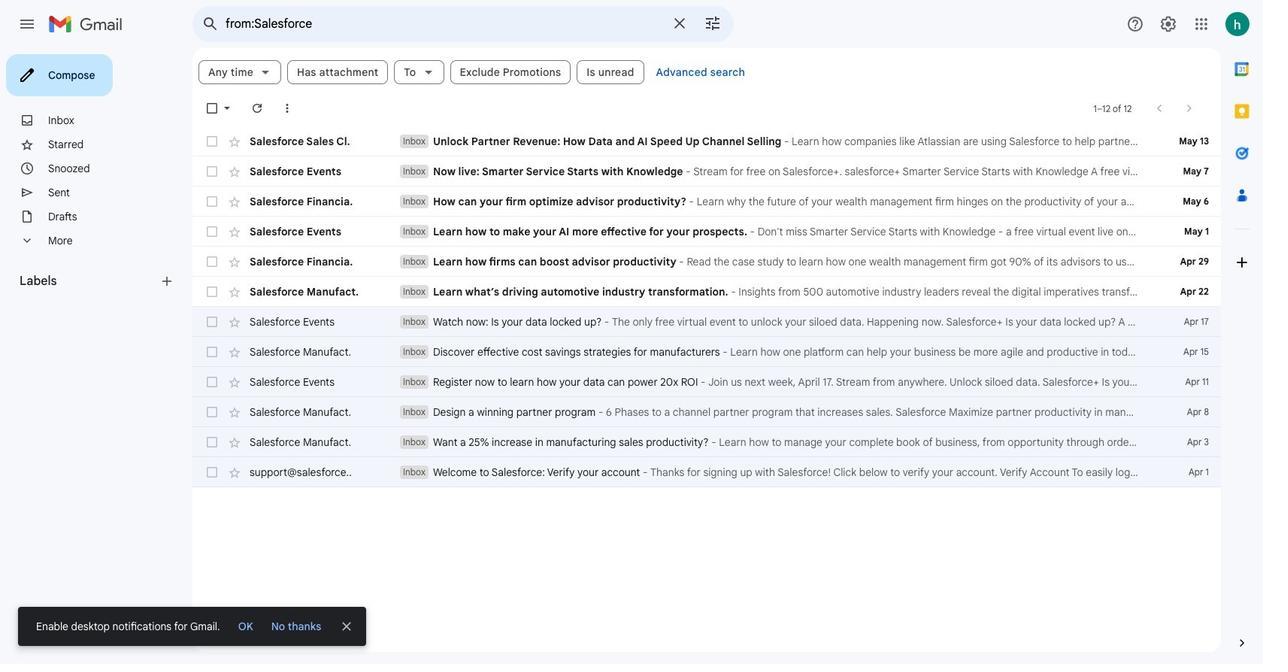 Task type: locate. For each thing, give the bounding box(es) containing it.
main menu image
[[18, 15, 36, 33]]

alert
[[18, 35, 1240, 646]]

more email options image
[[280, 101, 295, 116]]

None checkbox
[[205, 134, 220, 149], [205, 164, 220, 179], [205, 224, 220, 239], [205, 254, 220, 269], [205, 405, 220, 420], [205, 134, 220, 149], [205, 164, 220, 179], [205, 224, 220, 239], [205, 254, 220, 269], [205, 405, 220, 420]]

heading
[[20, 274, 159, 289]]

tab list
[[1222, 48, 1264, 610]]

advanced search options image
[[698, 8, 728, 38]]

4 row from the top
[[193, 217, 1222, 247]]

None search field
[[193, 6, 734, 42]]

refresh image
[[250, 101, 265, 116]]

navigation
[[0, 48, 193, 664]]

search mail image
[[197, 11, 224, 38]]

row
[[193, 126, 1222, 156], [193, 156, 1222, 187], [193, 187, 1222, 217], [193, 217, 1222, 247], [193, 247, 1222, 277], [193, 277, 1222, 307], [193, 307, 1222, 337], [193, 337, 1222, 367], [193, 367, 1222, 397], [193, 397, 1222, 427], [193, 427, 1222, 457], [193, 457, 1222, 487]]

Search mail text field
[[226, 17, 662, 32]]

8 row from the top
[[193, 337, 1222, 367]]

None checkbox
[[205, 101, 220, 116], [205, 194, 220, 209], [205, 284, 220, 299], [205, 314, 220, 329], [205, 345, 220, 360], [205, 375, 220, 390], [205, 435, 220, 450], [205, 465, 220, 480], [205, 101, 220, 116], [205, 194, 220, 209], [205, 284, 220, 299], [205, 314, 220, 329], [205, 345, 220, 360], [205, 375, 220, 390], [205, 435, 220, 450], [205, 465, 220, 480]]

main content
[[193, 48, 1222, 652]]

9 row from the top
[[193, 367, 1222, 397]]



Task type: vqa. For each thing, say whether or not it's contained in the screenshot.
sixth row from the top of the page
yes



Task type: describe. For each thing, give the bounding box(es) containing it.
6 row from the top
[[193, 277, 1222, 307]]

7 row from the top
[[193, 307, 1222, 337]]

1 row from the top
[[193, 126, 1222, 156]]

gmail image
[[48, 9, 130, 39]]

5 row from the top
[[193, 247, 1222, 277]]

settings image
[[1160, 15, 1178, 33]]

support image
[[1127, 15, 1145, 33]]

12 row from the top
[[193, 457, 1222, 487]]

3 row from the top
[[193, 187, 1222, 217]]

2 row from the top
[[193, 156, 1222, 187]]

10 row from the top
[[193, 397, 1222, 427]]

11 row from the top
[[193, 427, 1222, 457]]

clear search image
[[665, 8, 695, 38]]



